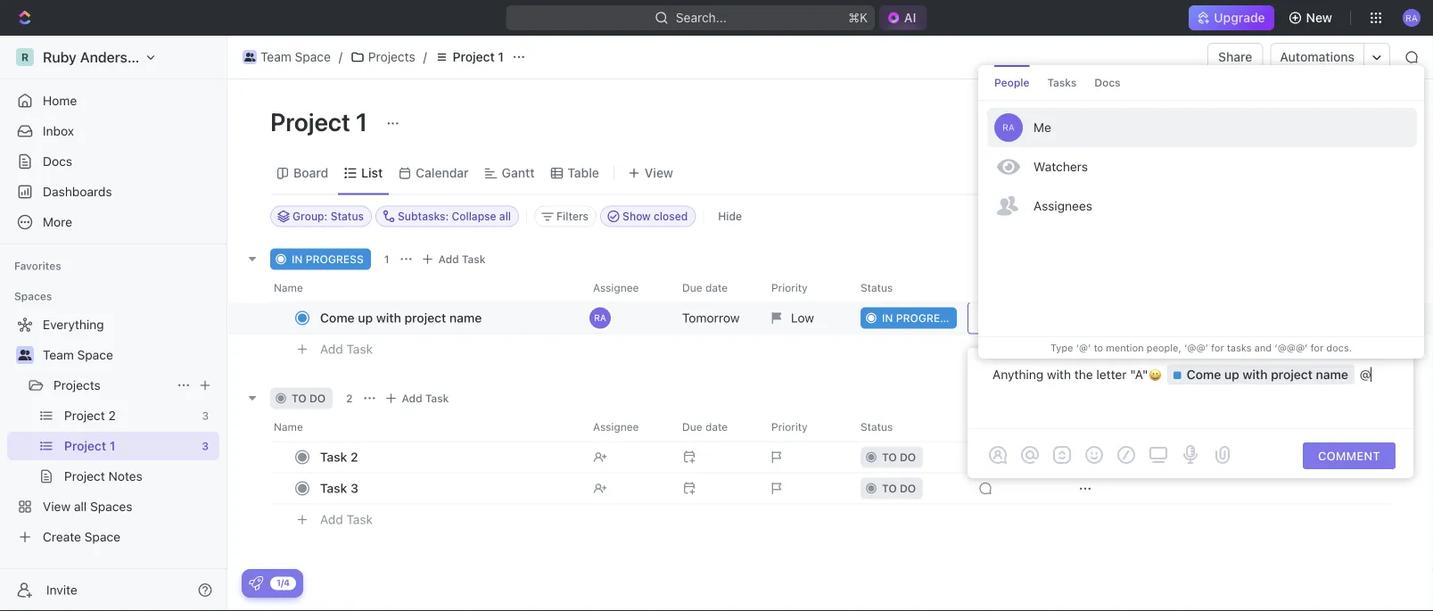 Task type: describe. For each thing, give the bounding box(es) containing it.
'@@'
[[1185, 342, 1209, 354]]

'@'
[[1076, 342, 1091, 354]]

1 horizontal spatial docs
[[1095, 76, 1121, 89]]

projects inside sidebar navigation
[[54, 378, 101, 393]]

add down calendar link
[[439, 253, 459, 265]]

1 horizontal spatial ‎come
[[1187, 367, 1222, 382]]

sidebar navigation
[[0, 36, 227, 611]]

1 horizontal spatial project
[[1271, 367, 1313, 382]]

docs inside sidebar navigation
[[43, 154, 72, 169]]

hide
[[718, 210, 742, 223]]

with inside the anything with the letter "a" 😀
[[1047, 367, 1071, 382]]

0 vertical spatial 2
[[346, 392, 353, 405]]

space inside tree
[[77, 347, 113, 362]]

in
[[292, 253, 303, 265]]

0 horizontal spatial ‎come
[[320, 310, 355, 325]]

0 horizontal spatial up
[[358, 310, 373, 325]]

add task down calendar
[[439, 253, 486, 265]]

1 horizontal spatial name
[[1316, 367, 1349, 382]]

‎task
[[320, 450, 347, 464]]

add task up "do"
[[320, 342, 373, 357]]

share
[[1219, 50, 1253, 64]]

‎task 2 link
[[316, 444, 579, 470]]

onboarding checklist button element
[[249, 576, 263, 591]]

new button
[[1282, 4, 1344, 32]]

0 horizontal spatial with
[[376, 310, 401, 325]]

table link
[[564, 161, 599, 186]]

2 inside "link"
[[351, 450, 358, 464]]

😀
[[1149, 369, 1162, 383]]

1 horizontal spatial team space
[[260, 50, 331, 64]]

1/4
[[277, 578, 290, 588]]

invite
[[46, 583, 77, 597]]

add task button up "do"
[[312, 339, 380, 360]]

0 vertical spatial to
[[1094, 342, 1104, 354]]

tasks
[[1048, 76, 1077, 89]]

comment
[[1319, 449, 1381, 463]]

favorites
[[14, 260, 61, 272]]

automations
[[1281, 50, 1355, 64]]

1 for from the left
[[1212, 342, 1225, 354]]

list
[[361, 165, 383, 180]]

ra
[[1003, 122, 1015, 132]]

docs.
[[1327, 342, 1353, 354]]

people,
[[1147, 342, 1182, 354]]

1 vertical spatial to
[[292, 392, 307, 405]]

team inside tree
[[43, 347, 74, 362]]

dashboards link
[[7, 178, 219, 206]]

gantt link
[[498, 161, 535, 186]]

watchers
[[1034, 159, 1088, 174]]

project 1 link
[[431, 46, 509, 68]]

'@@@'
[[1275, 342, 1308, 354]]

home
[[43, 93, 77, 108]]

add up "do"
[[320, 342, 343, 357]]

2 / from the left
[[423, 50, 427, 64]]

1 horizontal spatial ‎come up with project name link
[[1174, 367, 1349, 382]]

do
[[310, 392, 326, 405]]



Task type: locate. For each thing, give the bounding box(es) containing it.
1 horizontal spatial project
[[453, 50, 495, 64]]

tree
[[7, 310, 219, 551]]

0 horizontal spatial ‎come up with project name
[[320, 310, 482, 325]]

1 vertical spatial project 1
[[270, 107, 373, 136]]

0 horizontal spatial user group image
[[18, 350, 32, 360]]

3
[[351, 481, 359, 496]]

‎come down type '@' to mention people, '@@' for tasks and '@@@' for docs.
[[1187, 367, 1222, 382]]

dashboards
[[43, 184, 112, 199]]

1
[[498, 50, 504, 64], [356, 107, 368, 136], [384, 253, 389, 265]]

projects
[[368, 50, 415, 64], [54, 378, 101, 393]]

0 horizontal spatial 1
[[356, 107, 368, 136]]

onboarding checklist button image
[[249, 576, 263, 591]]

progress
[[306, 253, 364, 265]]

letter
[[1097, 367, 1127, 382]]

0 vertical spatial name
[[450, 310, 482, 325]]

1 vertical spatial projects link
[[54, 371, 170, 400]]

⌘k
[[849, 10, 868, 25]]

1 vertical spatial ‎come
[[1187, 367, 1222, 382]]

0 vertical spatial ‎come up with project name
[[320, 310, 482, 325]]

team
[[260, 50, 292, 64], [43, 347, 74, 362]]

1 vertical spatial user group image
[[18, 350, 32, 360]]

‎come down progress
[[320, 310, 355, 325]]

docs right tasks
[[1095, 76, 1121, 89]]

team space
[[260, 50, 331, 64], [43, 347, 113, 362]]

add task button down calendar
[[417, 248, 493, 270]]

1 vertical spatial team
[[43, 347, 74, 362]]

for
[[1212, 342, 1225, 354], [1311, 342, 1324, 354]]

1 horizontal spatial to
[[1094, 342, 1104, 354]]

for left the docs.
[[1311, 342, 1324, 354]]

share button
[[1208, 43, 1264, 71]]

project
[[453, 50, 495, 64], [270, 107, 351, 136]]

1 vertical spatial ‎come up with project name link
[[1174, 367, 1349, 382]]

team space inside sidebar navigation
[[43, 347, 113, 362]]

0 vertical spatial team space
[[260, 50, 331, 64]]

0 horizontal spatial docs
[[43, 154, 72, 169]]

user group image
[[244, 53, 255, 62], [18, 350, 32, 360]]

1 vertical spatial projects
[[54, 378, 101, 393]]

add down task 3
[[320, 512, 343, 527]]

table
[[568, 165, 599, 180]]

0 horizontal spatial projects
[[54, 378, 101, 393]]

1 vertical spatial project
[[270, 107, 351, 136]]

assignees
[[1034, 198, 1093, 213]]

gantt
[[502, 165, 535, 180]]

0 horizontal spatial space
[[77, 347, 113, 362]]

0 vertical spatial project 1
[[453, 50, 504, 64]]

0 horizontal spatial team space link
[[43, 341, 216, 369]]

for right '@@' on the bottom of page
[[1212, 342, 1225, 354]]

1 vertical spatial 2
[[351, 450, 358, 464]]

0 horizontal spatial project 1
[[270, 107, 373, 136]]

upgrade link
[[1190, 5, 1274, 30]]

1 vertical spatial team space link
[[43, 341, 216, 369]]

add
[[439, 253, 459, 265], [320, 342, 343, 357], [402, 392, 423, 405], [320, 512, 343, 527]]

task
[[462, 253, 486, 265], [347, 342, 373, 357], [425, 392, 449, 405], [320, 481, 347, 496], [347, 512, 373, 527]]

0 vertical spatial up
[[358, 310, 373, 325]]

2 vertical spatial 1
[[384, 253, 389, 265]]

calendar
[[416, 165, 469, 180]]

0 vertical spatial user group image
[[244, 53, 255, 62]]

home link
[[7, 87, 219, 115]]

0 horizontal spatial for
[[1212, 342, 1225, 354]]

0 horizontal spatial /
[[339, 50, 343, 64]]

0 horizontal spatial team
[[43, 347, 74, 362]]

2 horizontal spatial with
[[1243, 367, 1268, 382]]

space
[[295, 50, 331, 64], [77, 347, 113, 362]]

add task
[[439, 253, 486, 265], [320, 342, 373, 357], [402, 392, 449, 405], [320, 512, 373, 527]]

0 vertical spatial 1
[[498, 50, 504, 64]]

‎come up with project name down and
[[1187, 367, 1349, 382]]

0 vertical spatial docs
[[1095, 76, 1121, 89]]

hide button
[[711, 206, 749, 227]]

board link
[[290, 161, 328, 186]]

1 vertical spatial space
[[77, 347, 113, 362]]

to right '@'
[[1094, 342, 1104, 354]]

tree containing team space
[[7, 310, 219, 551]]

2
[[346, 392, 353, 405], [351, 450, 358, 464]]

project inside project 1 link
[[453, 50, 495, 64]]

docs
[[1095, 76, 1121, 89], [43, 154, 72, 169]]

automations button
[[1272, 44, 1364, 70]]

upgrade
[[1214, 10, 1266, 25]]

add task up the ‎task 2 "link"
[[402, 392, 449, 405]]

projects link
[[346, 46, 420, 68], [54, 371, 170, 400]]

tasks
[[1227, 342, 1252, 354]]

and
[[1255, 342, 1272, 354]]

name
[[450, 310, 482, 325], [1316, 367, 1349, 382]]

up
[[358, 310, 373, 325], [1225, 367, 1240, 382]]

1 horizontal spatial up
[[1225, 367, 1240, 382]]

‎come up with project name link
[[316, 305, 579, 331], [1174, 367, 1349, 382]]

0 vertical spatial project
[[453, 50, 495, 64]]

new
[[1307, 10, 1333, 25]]

with
[[376, 310, 401, 325], [1047, 367, 1071, 382], [1243, 367, 1268, 382]]

0 horizontal spatial to
[[292, 392, 307, 405]]

tree inside sidebar navigation
[[7, 310, 219, 551]]

0 horizontal spatial team space
[[43, 347, 113, 362]]

type '@' to mention people, '@@' for tasks and '@@@' for docs.
[[1051, 342, 1353, 354]]

1 vertical spatial docs
[[43, 154, 72, 169]]

to do
[[292, 392, 326, 405]]

"a"
[[1131, 367, 1149, 382]]

1 vertical spatial up
[[1225, 367, 1240, 382]]

up down progress
[[358, 310, 373, 325]]

to left "do"
[[292, 392, 307, 405]]

1 vertical spatial team space
[[43, 347, 113, 362]]

0 vertical spatial projects link
[[346, 46, 420, 68]]

projects link inside sidebar navigation
[[54, 371, 170, 400]]

‎task 2
[[320, 450, 358, 464]]

0 vertical spatial projects
[[368, 50, 415, 64]]

add task button up the ‎task 2 "link"
[[381, 388, 456, 409]]

0 horizontal spatial name
[[450, 310, 482, 325]]

‎come
[[320, 310, 355, 325], [1187, 367, 1222, 382]]

1 horizontal spatial user group image
[[244, 53, 255, 62]]

0 vertical spatial space
[[295, 50, 331, 64]]

1 horizontal spatial projects link
[[346, 46, 420, 68]]

/
[[339, 50, 343, 64], [423, 50, 427, 64]]

up down tasks
[[1225, 367, 1240, 382]]

2 horizontal spatial 1
[[498, 50, 504, 64]]

spaces
[[14, 290, 52, 302]]

1 horizontal spatial /
[[423, 50, 427, 64]]

1 vertical spatial 1
[[356, 107, 368, 136]]

1 horizontal spatial with
[[1047, 367, 1071, 382]]

anything with the letter "a" 😀
[[993, 367, 1162, 383]]

team space link inside tree
[[43, 341, 216, 369]]

docs down inbox
[[43, 154, 72, 169]]

search...
[[676, 10, 727, 25]]

@
[[1357, 367, 1372, 382]]

0 horizontal spatial projects link
[[54, 371, 170, 400]]

0 vertical spatial project
[[405, 310, 446, 325]]

project 1
[[453, 50, 504, 64], [270, 107, 373, 136]]

user group image inside sidebar navigation
[[18, 350, 32, 360]]

board
[[294, 165, 328, 180]]

‎come up with project name down progress
[[320, 310, 482, 325]]

1 vertical spatial project
[[1271, 367, 1313, 382]]

1 horizontal spatial team space link
[[238, 46, 335, 68]]

1 horizontal spatial team
[[260, 50, 292, 64]]

1 / from the left
[[339, 50, 343, 64]]

task 3 link
[[316, 475, 579, 501]]

2 right ‎task
[[351, 450, 358, 464]]

1 horizontal spatial 1
[[384, 253, 389, 265]]

to
[[1094, 342, 1104, 354], [292, 392, 307, 405]]

the
[[1075, 367, 1093, 382]]

0 horizontal spatial project
[[405, 310, 446, 325]]

project
[[405, 310, 446, 325], [1271, 367, 1313, 382]]

add up the ‎task 2 "link"
[[402, 392, 423, 405]]

0 vertical spatial ‎come up with project name link
[[316, 305, 579, 331]]

type
[[1051, 342, 1074, 354]]

0 vertical spatial team space link
[[238, 46, 335, 68]]

1 horizontal spatial space
[[295, 50, 331, 64]]

‎come up with project name
[[320, 310, 482, 325], [1187, 367, 1349, 382]]

inbox link
[[7, 117, 219, 145]]

add task down task 3
[[320, 512, 373, 527]]

me
[[1034, 120, 1052, 135]]

2 right "do"
[[346, 392, 353, 405]]

0 horizontal spatial ‎come up with project name link
[[316, 305, 579, 331]]

mention
[[1106, 342, 1144, 354]]

1 horizontal spatial projects
[[368, 50, 415, 64]]

inbox
[[43, 124, 74, 138]]

list link
[[358, 161, 383, 186]]

2 for from the left
[[1311, 342, 1324, 354]]

team space link
[[238, 46, 335, 68], [43, 341, 216, 369]]

docs link
[[7, 147, 219, 176]]

1 horizontal spatial ‎come up with project name
[[1187, 367, 1349, 382]]

1 vertical spatial ‎come up with project name
[[1187, 367, 1349, 382]]

add task button down task 3
[[312, 509, 380, 530]]

favorites button
[[7, 255, 68, 277]]

task 3
[[320, 481, 359, 496]]

1 horizontal spatial project 1
[[453, 50, 504, 64]]

1 vertical spatial name
[[1316, 367, 1349, 382]]

1 horizontal spatial for
[[1311, 342, 1324, 354]]

0 horizontal spatial project
[[270, 107, 351, 136]]

anything
[[993, 367, 1044, 382]]

0 vertical spatial ‎come
[[320, 310, 355, 325]]

comment button
[[1303, 442, 1396, 469]]

calendar link
[[412, 161, 469, 186]]

in progress
[[292, 253, 364, 265]]

0 vertical spatial team
[[260, 50, 292, 64]]

add task button
[[417, 248, 493, 270], [312, 339, 380, 360], [381, 388, 456, 409], [312, 509, 380, 530]]



Task type: vqa. For each thing, say whether or not it's contained in the screenshot.
the top the "up"
yes



